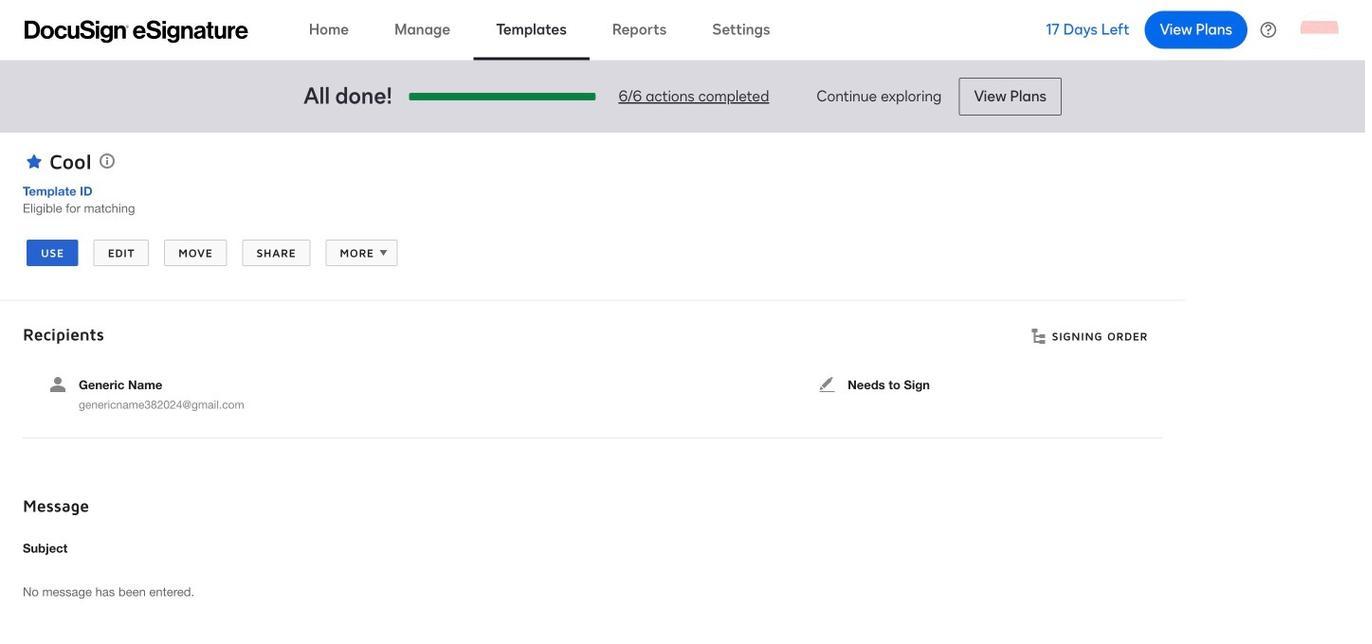 Task type: vqa. For each thing, say whether or not it's contained in the screenshot.
DocuSignLogo
no



Task type: describe. For each thing, give the bounding box(es) containing it.
docusign esignature image
[[25, 20, 248, 43]]

documents view region
[[1186, 133, 1366, 645]]

your uploaded profile image image
[[1301, 11, 1339, 49]]

remove cool from favorites image
[[27, 154, 42, 169]]



